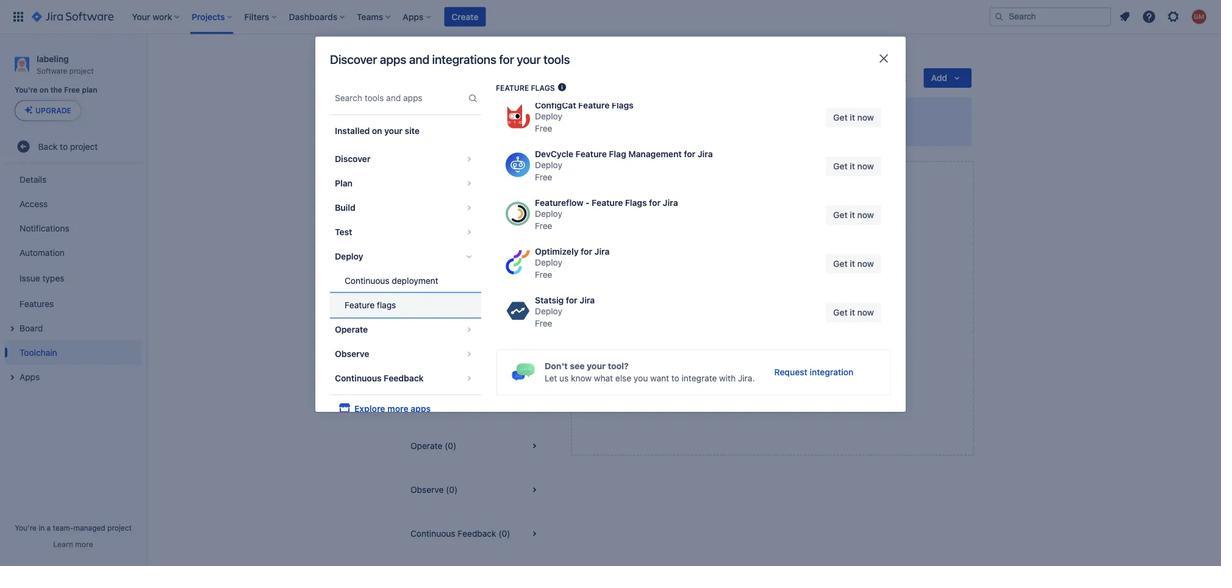 Task type: vqa. For each thing, say whether or not it's contained in the screenshot.
Chevron icon pointing right for Plan
yes



Task type: describe. For each thing, give the bounding box(es) containing it.
get it now for optimizely for jira
[[833, 259, 874, 269]]

you
[[634, 373, 648, 384]]

want
[[650, 373, 669, 384]]

statsig for jira deploy free
[[535, 296, 595, 329]]

discover inside button
[[335, 154, 370, 164]]

issue types link
[[5, 265, 142, 292]]

toolchain link
[[5, 341, 142, 365]]

tools for add
[[756, 303, 779, 314]]

plan for plan (1)
[[410, 266, 427, 276]]

get it now button for featureflow - feature flags for jira
[[826, 206, 881, 225]]

manage
[[708, 125, 739, 135]]

close modal image
[[876, 51, 891, 66]]

observe for observe (0)
[[410, 485, 444, 495]]

you're on the free plan
[[15, 86, 97, 94]]

chevron icon pointing right image for plan
[[462, 176, 476, 191]]

project settings link
[[486, 49, 547, 63]]

(0) down observe (0) button
[[499, 529, 510, 539]]

discover inside welcome to your project toolchain discover integrations for your tools, connect work to your project, and manage it all right here. learn more
[[430, 125, 464, 135]]

configcat feature flags logo image
[[506, 104, 530, 128]]

it for configcat feature flags
[[850, 113, 855, 123]]

operate (0)
[[410, 441, 456, 451]]

team's
[[691, 333, 718, 343]]

plan button
[[330, 171, 481, 196]]

here.
[[780, 125, 800, 135]]

jira inside devcycle feature flag management for jira deploy free
[[698, 149, 713, 159]]

give
[[849, 73, 867, 83]]

labeling for labeling
[[440, 51, 471, 61]]

your inside button
[[384, 126, 403, 136]]

labeling for labeling software project
[[37, 54, 69, 64]]

jira inside statsig for jira deploy free
[[580, 296, 595, 306]]

feature inside feature flags button
[[345, 300, 375, 310]]

free inside statsig for jira deploy free
[[535, 319, 552, 329]]

you're for you're on the free plan
[[15, 86, 38, 94]]

continuous for continuous feedback (0)
[[410, 529, 455, 539]]

get it now for statsig for jira
[[833, 308, 874, 318]]

apps button
[[5, 365, 142, 389]]

your left tools,
[[529, 125, 546, 135]]

build for build (0)
[[410, 310, 430, 320]]

us
[[559, 373, 569, 384]]

feedback
[[869, 73, 907, 83]]

now for configcat feature flags
[[857, 113, 874, 123]]

for inside "featureflow - feature flags for jira deploy free"
[[649, 198, 661, 208]]

integrations inside dialog
[[432, 52, 496, 66]]

get it now for configcat feature flags
[[833, 113, 874, 123]]

cross-
[[717, 321, 742, 331]]

chevron icon pointing down image
[[462, 249, 476, 264]]

don't see your tool? let us know what else you want to integrate with jira.
[[545, 361, 755, 384]]

get it now button for statsig for jira
[[826, 303, 881, 323]]

details link
[[5, 167, 142, 192]]

get it now button for optimizely for jira
[[826, 254, 881, 274]]

feedback for continuous feedback
[[384, 374, 424, 384]]

integrate
[[682, 373, 717, 384]]

notifications
[[20, 223, 69, 233]]

deploy inside group
[[335, 252, 363, 262]]

your right add
[[856, 321, 874, 331]]

notifications link
[[5, 216, 142, 241]]

your right welcome
[[486, 108, 506, 119]]

see
[[570, 361, 585, 371]]

optimizely
[[535, 247, 579, 257]]

explore more apps image
[[337, 402, 352, 417]]

research
[[795, 333, 830, 343]]

welcome to your project toolchain discover integrations for your tools, connect work to your project, and manage it all right here. learn more
[[430, 108, 848, 135]]

and inside welcome to your project toolchain discover integrations for your tools, connect work to your project, and manage it all right here. learn more
[[691, 125, 705, 135]]

Search field
[[989, 7, 1111, 27]]

it inside welcome to your project toolchain discover integrations for your tools, connect work to your project, and manage it all right here. learn more
[[741, 125, 746, 135]]

tools inside dialog
[[543, 52, 570, 66]]

operate button
[[330, 318, 481, 342]]

observe button
[[330, 342, 481, 367]]

get for optimizely for jira
[[833, 259, 848, 269]]

optimizely for jira logo image
[[506, 250, 530, 275]]

you're for you're in a team-managed project
[[15, 524, 37, 532]]

feature up configcat feature flags logo
[[496, 84, 529, 92]]

explore
[[354, 404, 385, 414]]

it for statsig for jira
[[850, 308, 855, 318]]

primary element
[[7, 0, 989, 34]]

deploy inside optimizely for jira deploy free
[[535, 258, 562, 268]]

and inside add your tools to discover to improve cross-functional collaboration, add your team's whiteboarding and research tools.
[[778, 333, 793, 343]]

your up management
[[639, 125, 656, 135]]

0 horizontal spatial learn more button
[[53, 540, 93, 550]]

back to project link
[[5, 134, 142, 159]]

search image
[[994, 12, 1004, 22]]

create button
[[444, 7, 486, 27]]

0 horizontal spatial (1)
[[430, 266, 440, 276]]

-
[[586, 198, 590, 208]]

continuous feedback button
[[330, 367, 481, 391]]

continuous for continuous deployment
[[345, 276, 390, 286]]

types
[[42, 273, 64, 283]]

chevron icon pointing right image for operate
[[462, 323, 476, 337]]

installed
[[335, 126, 370, 136]]

view
[[410, 178, 429, 188]]

for inside devcycle feature flag management for jira deploy free
[[684, 149, 695, 159]]

test
[[335, 227, 352, 237]]

project right managed
[[107, 524, 132, 532]]

build for build
[[335, 203, 355, 213]]

request integration
[[774, 367, 853, 377]]

all inside button
[[432, 178, 441, 188]]

project inside labeling software project
[[69, 66, 94, 75]]

devcycle feature flag management for jira logo image
[[506, 153, 530, 177]]

build (0) button
[[396, 293, 556, 337]]

automation
[[20, 248, 65, 258]]

welcome
[[430, 108, 472, 119]]

observe (0) button
[[396, 468, 556, 512]]

know
[[571, 373, 592, 384]]

settings
[[516, 51, 547, 61]]

connect
[[573, 125, 605, 135]]

right
[[760, 125, 778, 135]]

project up 'details' link
[[70, 141, 98, 152]]

free right the on the left top of page
[[64, 86, 80, 94]]

create
[[452, 12, 478, 22]]

automation link
[[5, 241, 142, 265]]

jira inside optimizely for jira deploy free
[[594, 247, 610, 257]]

get for devcycle feature flag management for jira
[[833, 161, 848, 171]]

featureflow - feature flags for jira deploy free
[[535, 198, 678, 231]]

board button
[[5, 316, 142, 341]]

for inside statsig for jira deploy free
[[566, 296, 577, 306]]

improve
[[683, 321, 714, 331]]

back to project
[[38, 141, 98, 152]]

flags inside the configcat feature flags deploy free
[[612, 100, 633, 110]]

configcat
[[535, 100, 576, 110]]

continuous feedback
[[335, 374, 424, 384]]

deploy inside devcycle feature flag management for jira deploy free
[[535, 160, 562, 170]]

integrations inside welcome to your project toolchain discover integrations for your tools, connect work to your project, and manage it all right here. learn more
[[467, 125, 513, 135]]

for inside optimizely for jira deploy free
[[581, 247, 592, 257]]

features
[[20, 299, 54, 309]]

get for featureflow - feature flags for jira
[[833, 210, 848, 220]]

explore more apps
[[354, 404, 431, 414]]

add
[[713, 303, 731, 314]]

details
[[20, 174, 47, 184]]

with
[[719, 373, 736, 384]]

access
[[20, 199, 48, 209]]

discover left the projects link
[[330, 52, 377, 66]]

continuous feedback (0) button
[[396, 512, 556, 556]]

software
[[37, 66, 67, 75]]

feature inside "featureflow - feature flags for jira deploy free"
[[592, 198, 623, 208]]

observe (0)
[[410, 485, 458, 495]]

learn more
[[53, 540, 93, 549]]

statsig
[[535, 296, 564, 306]]

jira inside "featureflow - feature flags for jira deploy free"
[[663, 198, 678, 208]]

more for explore more apps
[[387, 404, 408, 414]]

continuous for continuous feedback
[[335, 374, 382, 384]]

view all tools (1) button
[[396, 161, 556, 205]]

don't
[[545, 361, 568, 371]]

devcycle feature flag management for jira deploy free
[[535, 149, 713, 182]]

create banner
[[0, 0, 1221, 34]]

installed on your site
[[335, 126, 420, 136]]

free inside the configcat feature flags deploy free
[[535, 124, 552, 134]]

deployment
[[392, 276, 438, 286]]

management
[[628, 149, 682, 159]]

collaboration,
[[783, 321, 837, 331]]

project settings
[[486, 51, 547, 61]]

team-
[[53, 524, 73, 532]]

apps image image
[[512, 364, 535, 382]]

configcat feature flags deploy free
[[535, 100, 633, 134]]

toolchain
[[543, 108, 585, 119]]

flag
[[609, 149, 626, 159]]

upgrade button
[[15, 101, 80, 120]]

to inside don't see your tool? let us know what else you want to integrate with jira.
[[671, 373, 679, 384]]

plan (1) button
[[396, 249, 556, 293]]



Task type: locate. For each thing, give the bounding box(es) containing it.
0 vertical spatial build
[[335, 203, 355, 213]]

feature down connect
[[576, 149, 607, 159]]

project left toolchain
[[509, 108, 541, 119]]

project
[[486, 51, 513, 61]]

deploy down statsig
[[535, 306, 562, 317]]

7 chevron icon pointing right image from the top
[[462, 371, 476, 386]]

add
[[839, 321, 854, 331]]

0 vertical spatial learn
[[803, 125, 825, 135]]

managed
[[73, 524, 105, 532]]

tools up 'functional'
[[756, 303, 779, 314]]

apps up 'search tools and apps' field
[[380, 52, 406, 66]]

on right the installed at the left top
[[372, 126, 382, 136]]

deploy down test
[[335, 252, 363, 262]]

chevron icon pointing right image for discover
[[462, 152, 476, 166]]

project
[[69, 66, 94, 75], [509, 108, 541, 119], [70, 141, 98, 152], [107, 524, 132, 532]]

0 horizontal spatial learn
[[53, 540, 73, 549]]

3 chevron icon pointing right image from the top
[[462, 201, 476, 215]]

you're up upgrade button
[[15, 86, 38, 94]]

continuous down observe (0)
[[410, 529, 455, 539]]

project inside welcome to your project toolchain discover integrations for your tools, connect work to your project, and manage it all right here. learn more
[[509, 108, 541, 119]]

2 vertical spatial more
[[75, 540, 93, 549]]

request integration button
[[767, 363, 861, 382]]

1 get it now button from the top
[[826, 108, 881, 127]]

your inside don't see your tool? let us know what else you want to integrate with jira.
[[587, 361, 606, 371]]

deploy inside "featureflow - feature flags for jira deploy free"
[[535, 209, 562, 219]]

1 vertical spatial flags
[[377, 300, 396, 310]]

1 horizontal spatial learn
[[803, 125, 825, 135]]

for down the project,
[[684, 149, 695, 159]]

4 get from the top
[[833, 259, 848, 269]]

0 vertical spatial and
[[409, 52, 429, 66]]

observe inside button
[[335, 349, 369, 359]]

a
[[47, 524, 51, 532]]

1 chevron icon pointing right image from the top
[[462, 152, 476, 166]]

continuous down deploy button
[[345, 276, 390, 286]]

on left the on the left top of page
[[40, 86, 48, 94]]

2 vertical spatial and
[[778, 333, 793, 343]]

labeling down create button
[[440, 51, 471, 61]]

chevron icon pointing right image inside "operate" button
[[462, 323, 476, 337]]

to right back
[[60, 141, 68, 152]]

0 horizontal spatial labeling
[[37, 54, 69, 64]]

integrations down create button
[[432, 52, 496, 66]]

group
[[330, 143, 481, 395], [5, 164, 142, 393]]

learn inside button
[[53, 540, 73, 549]]

1 vertical spatial plan
[[410, 266, 427, 276]]

featureflow - feature flags for jira logo image
[[506, 202, 530, 226]]

0 horizontal spatial operate
[[335, 325, 368, 335]]

chevron icon pointing right image left apps image
[[462, 371, 476, 386]]

discover apps and integrations for your tools
[[330, 52, 570, 66]]

0 horizontal spatial toolchain
[[20, 348, 57, 358]]

2 horizontal spatial tools
[[756, 303, 779, 314]]

more right here.
[[827, 125, 848, 135]]

to inside add your tools to discover to improve cross-functional collaboration, add your team's whiteboarding and research tools.
[[781, 303, 790, 314]]

more right explore
[[387, 404, 408, 414]]

toolchain down board
[[20, 348, 57, 358]]

learn right here.
[[803, 125, 825, 135]]

0 horizontal spatial more
[[75, 540, 93, 549]]

integrations down welcome
[[467, 125, 513, 135]]

get
[[833, 113, 848, 123], [833, 161, 848, 171], [833, 210, 848, 220], [833, 259, 848, 269], [833, 308, 848, 318]]

3 get it now from the top
[[833, 210, 874, 220]]

issue
[[20, 273, 40, 283]]

more
[[827, 125, 848, 135], [387, 404, 408, 414], [75, 540, 93, 549]]

2 now from the top
[[857, 161, 874, 171]]

1 horizontal spatial feedback
[[458, 529, 496, 539]]

0 vertical spatial flags
[[531, 84, 555, 92]]

operate for operate (0)
[[410, 441, 442, 451]]

1 vertical spatial flags
[[625, 198, 647, 208]]

observe up continuous feedback
[[335, 349, 369, 359]]

free inside optimizely for jira deploy free
[[535, 270, 552, 280]]

chevron icon pointing right image down build (0) button
[[462, 347, 476, 362]]

flags left toggle features on demand for experimentation and reliability icon
[[531, 84, 555, 92]]

integrations
[[432, 52, 496, 66], [467, 125, 513, 135]]

jira software image
[[32, 9, 114, 24], [32, 9, 114, 24]]

(1)
[[464, 178, 475, 188], [430, 266, 440, 276]]

0 horizontal spatial observe
[[335, 349, 369, 359]]

0 vertical spatial you're
[[15, 86, 38, 94]]

to right work on the top of page
[[628, 125, 636, 135]]

all inside welcome to your project toolchain discover integrations for your tools, connect work to your project, and manage it all right here. learn more
[[749, 125, 757, 135]]

in
[[39, 524, 45, 532]]

continuous feedback (0)
[[410, 529, 510, 539]]

for left settings on the left top of the page
[[499, 52, 514, 66]]

on for installed
[[372, 126, 382, 136]]

deploy (0)
[[410, 397, 452, 407]]

optimizely for jira deploy free
[[535, 247, 610, 280]]

1 now from the top
[[857, 113, 874, 123]]

3 now from the top
[[857, 210, 874, 220]]

free up statsig
[[535, 270, 552, 280]]

0 vertical spatial apps
[[380, 52, 406, 66]]

projects link
[[393, 49, 426, 63]]

5 get from the top
[[833, 308, 848, 318]]

deploy down continuous feedback button
[[410, 397, 438, 407]]

feature flags up configcat feature flags logo
[[496, 84, 555, 92]]

operate for operate
[[335, 325, 368, 335]]

discover down welcome
[[430, 125, 464, 135]]

free down devcycle
[[535, 172, 552, 182]]

0 horizontal spatial build
[[335, 203, 355, 213]]

chevron icon pointing right image inside the test button
[[462, 225, 476, 240]]

deploy
[[535, 111, 562, 121], [535, 160, 562, 170], [535, 209, 562, 219], [335, 252, 363, 262], [535, 258, 562, 268], [535, 306, 562, 317], [410, 397, 438, 407]]

and right the project,
[[691, 125, 705, 135]]

1 vertical spatial feedback
[[458, 529, 496, 539]]

chevron icon pointing right image for continuous feedback
[[462, 371, 476, 386]]

feedback
[[384, 374, 424, 384], [458, 529, 496, 539]]

1 vertical spatial apps
[[411, 404, 431, 414]]

2 get it now from the top
[[833, 161, 874, 171]]

1 horizontal spatial build
[[410, 310, 430, 320]]

4 get it now from the top
[[833, 259, 874, 269]]

free down statsig
[[535, 319, 552, 329]]

what
[[594, 373, 613, 384]]

(0) for build (0)
[[432, 310, 444, 320]]

for right optimizely
[[581, 247, 592, 257]]

apps down continuous feedback button
[[411, 404, 431, 414]]

chevron icon pointing right image inside the plan button
[[462, 176, 476, 191]]

5 get it now from the top
[[833, 308, 874, 318]]

0 horizontal spatial group
[[5, 164, 142, 393]]

and inside dialog
[[409, 52, 429, 66]]

1 vertical spatial learn more button
[[53, 540, 93, 550]]

observe inside button
[[410, 485, 444, 495]]

0 horizontal spatial feature flags
[[345, 300, 396, 310]]

feature flags
[[496, 84, 555, 92], [345, 300, 396, 310]]

deploy inside statsig for jira deploy free
[[535, 306, 562, 317]]

1 horizontal spatial apps
[[411, 404, 431, 414]]

plan inside group
[[335, 178, 353, 188]]

get for statsig for jira
[[833, 308, 848, 318]]

to right welcome
[[474, 108, 484, 119]]

and left 'research'
[[778, 333, 793, 343]]

(0) up 'continuous feedback (0)'
[[446, 485, 458, 495]]

tools inside add your tools to discover to improve cross-functional collaboration, add your team's whiteboarding and research tools.
[[756, 303, 779, 314]]

feature up connect
[[578, 100, 609, 110]]

it for featureflow - feature flags for jira
[[850, 210, 855, 220]]

0 vertical spatial more
[[827, 125, 848, 135]]

2 you're from the top
[[15, 524, 37, 532]]

jira down "featureflow - feature flags for jira deploy free"
[[594, 247, 610, 257]]

plan
[[82, 86, 97, 94]]

(0) for operate (0)
[[445, 441, 456, 451]]

deploy down featureflow
[[535, 209, 562, 219]]

flags inside "featureflow - feature flags for jira deploy free"
[[625, 198, 647, 208]]

2 horizontal spatial more
[[827, 125, 848, 135]]

0 horizontal spatial apps
[[380, 52, 406, 66]]

plan up test
[[335, 178, 353, 188]]

chevron icon pointing right image
[[462, 152, 476, 166], [462, 176, 476, 191], [462, 201, 476, 215], [462, 225, 476, 240], [462, 323, 476, 337], [462, 347, 476, 362], [462, 371, 476, 386]]

1 you're from the top
[[15, 86, 38, 94]]

for inside welcome to your project toolchain discover integrations for your tools, connect work to your project, and manage it all right here. learn more
[[516, 125, 527, 135]]

1 horizontal spatial on
[[372, 126, 382, 136]]

1 horizontal spatial feature flags
[[496, 84, 555, 92]]

1 horizontal spatial plan
[[410, 266, 427, 276]]

tools up toggle features on demand for experimentation and reliability icon
[[543, 52, 570, 66]]

group containing details
[[5, 164, 142, 393]]

(0) down deployment at the left
[[432, 310, 444, 320]]

1 vertical spatial on
[[372, 126, 382, 136]]

deploy inside the configcat feature flags deploy free
[[535, 111, 562, 121]]

project up plan at the left top
[[69, 66, 94, 75]]

2 chevron icon pointing right image from the top
[[462, 176, 476, 191]]

more down managed
[[75, 540, 93, 549]]

0 horizontal spatial flags
[[377, 300, 396, 310]]

0 horizontal spatial tools
[[443, 178, 462, 188]]

get it now for devcycle feature flag management for jira
[[833, 161, 874, 171]]

feature
[[496, 84, 529, 92], [578, 100, 609, 110], [576, 149, 607, 159], [592, 198, 623, 208], [345, 300, 375, 310]]

2 vertical spatial continuous
[[410, 529, 455, 539]]

5 now from the top
[[857, 308, 874, 318]]

learn inside welcome to your project toolchain discover integrations for your tools, connect work to your project, and manage it all right here. learn more
[[803, 125, 825, 135]]

features link
[[5, 292, 142, 316]]

now for devcycle feature flag management for jira
[[857, 161, 874, 171]]

feature flags button
[[330, 293, 481, 318]]

0 vertical spatial integrations
[[432, 52, 496, 66]]

build inside button
[[410, 310, 430, 320]]

installed on your site button
[[330, 119, 481, 143]]

1 horizontal spatial observe
[[410, 485, 444, 495]]

(0) for deploy (0)
[[440, 397, 452, 407]]

(1) up deployment at the left
[[430, 266, 440, 276]]

you're left in
[[15, 524, 37, 532]]

build up test
[[335, 203, 355, 213]]

chevron icon pointing right image inside continuous feedback button
[[462, 371, 476, 386]]

on
[[40, 86, 48, 94], [372, 126, 382, 136]]

get it now button
[[826, 108, 881, 127], [826, 157, 881, 176], [826, 206, 881, 225], [826, 254, 881, 274], [826, 303, 881, 323]]

get it now button for devcycle feature flag management for jira
[[826, 157, 881, 176]]

5 get it now button from the top
[[826, 303, 881, 323]]

1 horizontal spatial (1)
[[464, 178, 475, 188]]

deploy (0) button
[[396, 381, 556, 425]]

jira right statsig
[[580, 296, 595, 306]]

functional
[[742, 321, 781, 331]]

1 vertical spatial learn
[[53, 540, 73, 549]]

4 get it now button from the top
[[826, 254, 881, 274]]

flags up work on the top of page
[[612, 100, 633, 110]]

0 vertical spatial observe
[[335, 349, 369, 359]]

feedback for continuous feedback (0)
[[458, 529, 496, 539]]

0 vertical spatial feedback
[[384, 374, 424, 384]]

discover down the installed at the left top
[[335, 154, 370, 164]]

give feedback button
[[825, 68, 914, 88]]

featureflow
[[535, 198, 583, 208]]

1 vertical spatial all
[[432, 178, 441, 188]]

1 vertical spatial more
[[387, 404, 408, 414]]

1 vertical spatial tools
[[443, 178, 462, 188]]

it for devcycle feature flag management for jira
[[850, 161, 855, 171]]

chevron icon pointing right image down view all tools (1) on the top left
[[462, 201, 476, 215]]

1 vertical spatial build
[[410, 310, 430, 320]]

on inside button
[[372, 126, 382, 136]]

0 vertical spatial on
[[40, 86, 48, 94]]

jira down manage
[[698, 149, 713, 159]]

0 vertical spatial all
[[749, 125, 757, 135]]

chevron icon pointing right image up chevron icon pointing down
[[462, 225, 476, 240]]

statsig for jira logo image
[[506, 299, 530, 324]]

2 vertical spatial tools
[[756, 303, 779, 314]]

2 get it now button from the top
[[826, 157, 881, 176]]

1 horizontal spatial all
[[749, 125, 757, 135]]

get it now button for configcat feature flags
[[826, 108, 881, 127]]

toggle features on demand for experimentation and reliability image
[[557, 82, 567, 92]]

chevron icon pointing right image up view all tools (1) on the top left
[[462, 152, 476, 166]]

discover apps and integrations for your tools dialog
[[315, 37, 906, 423]]

deploy button
[[330, 245, 481, 269]]

to right want on the right bottom
[[671, 373, 679, 384]]

1 get it now from the top
[[833, 113, 874, 123]]

chevron icon pointing right image inside the discover button
[[462, 152, 476, 166]]

it for optimizely for jira
[[850, 259, 855, 269]]

for right statsig
[[566, 296, 577, 306]]

feature down continuous deployment
[[345, 300, 375, 310]]

0 vertical spatial learn more button
[[803, 124, 848, 137]]

plan
[[335, 178, 353, 188], [410, 266, 427, 276]]

jira down management
[[663, 198, 678, 208]]

1 vertical spatial continuous
[[335, 374, 382, 384]]

0 vertical spatial plan
[[335, 178, 353, 188]]

1 horizontal spatial group
[[330, 143, 481, 395]]

explore more apps link
[[330, 399, 438, 419]]

let
[[545, 373, 557, 384]]

chevron icon pointing right image for observe
[[462, 347, 476, 362]]

Search tools and apps field
[[331, 87, 465, 109]]

chevron icon pointing right image right view
[[462, 176, 476, 191]]

free down featureflow
[[535, 221, 552, 231]]

and left labeling link
[[409, 52, 429, 66]]

upgrade
[[35, 106, 71, 115]]

1 vertical spatial operate
[[410, 441, 442, 451]]

plan for plan
[[335, 178, 353, 188]]

0 vertical spatial flags
[[612, 100, 633, 110]]

1 horizontal spatial toolchain
[[396, 70, 457, 87]]

chevron icon pointing right image left statsig for jira logo
[[462, 323, 476, 337]]

for up 'devcycle feature flag management for jira logo'
[[516, 125, 527, 135]]

1 vertical spatial observe
[[410, 485, 444, 495]]

0 horizontal spatial and
[[409, 52, 429, 66]]

plan (1)
[[410, 266, 440, 276]]

tools.
[[832, 333, 854, 343]]

plan up deployment at the left
[[410, 266, 427, 276]]

apps
[[20, 372, 40, 382]]

work
[[607, 125, 626, 135]]

(0) for observe (0)
[[446, 485, 458, 495]]

get it now for featureflow - feature flags for jira
[[833, 210, 874, 220]]

labeling inside labeling software project
[[37, 54, 69, 64]]

(0)
[[432, 310, 444, 320], [440, 397, 452, 407], [445, 441, 456, 451], [446, 485, 458, 495], [499, 529, 510, 539]]

your right "add"
[[733, 303, 754, 314]]

group containing discover
[[330, 143, 481, 395]]

operate up continuous feedback
[[335, 325, 368, 335]]

test button
[[330, 220, 481, 245]]

tools right view
[[443, 178, 462, 188]]

0 horizontal spatial on
[[40, 86, 48, 94]]

on for you're
[[40, 86, 48, 94]]

more for learn more
[[75, 540, 93, 549]]

(0) up observe (0)
[[445, 441, 456, 451]]

0 vertical spatial toolchain
[[396, 70, 457, 87]]

free
[[64, 86, 80, 94], [535, 124, 552, 134], [535, 172, 552, 182], [535, 221, 552, 231], [535, 270, 552, 280], [535, 319, 552, 329]]

issue types
[[20, 273, 64, 283]]

now for statsig for jira
[[857, 308, 874, 318]]

0 vertical spatial (1)
[[464, 178, 475, 188]]

labeling software project
[[37, 54, 94, 75]]

1 horizontal spatial and
[[691, 125, 705, 135]]

to
[[671, 321, 681, 331]]

chevron icon pointing right image inside build button
[[462, 201, 476, 215]]

more inside discover apps and integrations for your tools dialog
[[387, 404, 408, 414]]

more inside welcome to your project toolchain discover integrations for your tools, connect work to your project, and manage it all right here. learn more
[[827, 125, 848, 135]]

1 vertical spatial you're
[[15, 524, 37, 532]]

chevron icon pointing right image inside observe button
[[462, 347, 476, 362]]

projects
[[393, 51, 426, 61]]

learn more button right here.
[[803, 124, 848, 137]]

your left site
[[384, 126, 403, 136]]

feedback down observe button
[[384, 374, 424, 384]]

1 vertical spatial (1)
[[430, 266, 440, 276]]

discover inside add your tools to discover to improve cross-functional collaboration, add your team's whiteboarding and research tools.
[[793, 303, 832, 314]]

1 get from the top
[[833, 113, 848, 123]]

back
[[38, 141, 58, 152]]

operate inside group
[[335, 325, 368, 335]]

0 vertical spatial tools
[[543, 52, 570, 66]]

flags down continuous deployment
[[377, 300, 396, 310]]

flags
[[612, 100, 633, 110], [625, 198, 647, 208]]

1 horizontal spatial more
[[387, 404, 408, 414]]

1 vertical spatial and
[[691, 125, 705, 135]]

1 vertical spatial feature flags
[[345, 300, 396, 310]]

chevron icon pointing right image for test
[[462, 225, 476, 240]]

5 chevron icon pointing right image from the top
[[462, 323, 476, 337]]

feedback inside button
[[384, 374, 424, 384]]

6 chevron icon pointing right image from the top
[[462, 347, 476, 362]]

feedback inside button
[[458, 529, 496, 539]]

build inside button
[[335, 203, 355, 213]]

1 horizontal spatial learn more button
[[803, 124, 848, 137]]

free down toolchain
[[535, 124, 552, 134]]

learn down 'team-' on the bottom
[[53, 540, 73, 549]]

continuous inside button
[[410, 529, 455, 539]]

chevron icon pointing right image for build
[[462, 201, 476, 215]]

build down deployment at the left
[[410, 310, 430, 320]]

site
[[405, 126, 420, 136]]

deploy down devcycle
[[535, 160, 562, 170]]

observe down operate (0)
[[410, 485, 444, 495]]

3 get it now button from the top
[[826, 206, 881, 225]]

free inside devcycle feature flag management for jira deploy free
[[535, 172, 552, 182]]

deploy down optimizely
[[535, 258, 562, 268]]

1 horizontal spatial tools
[[543, 52, 570, 66]]

the
[[50, 86, 62, 94]]

(0) up operate (0)
[[440, 397, 452, 407]]

apps
[[380, 52, 406, 66], [411, 404, 431, 414]]

0 horizontal spatial plan
[[335, 178, 353, 188]]

labeling up software
[[37, 54, 69, 64]]

now for featureflow - feature flags for jira
[[857, 210, 874, 220]]

3 get from the top
[[833, 210, 848, 220]]

discover up collaboration,
[[793, 303, 832, 314]]

2 horizontal spatial and
[[778, 333, 793, 343]]

discover button
[[330, 147, 481, 171]]

2 get from the top
[[833, 161, 848, 171]]

group inside discover apps and integrations for your tools dialog
[[330, 143, 481, 395]]

build (0)
[[410, 310, 444, 320]]

free inside "featureflow - feature flags for jira deploy free"
[[535, 221, 552, 231]]

operate down deploy (0)
[[410, 441, 442, 451]]

your right project
[[517, 52, 541, 66]]

1 vertical spatial toolchain
[[20, 348, 57, 358]]

4 chevron icon pointing right image from the top
[[462, 225, 476, 240]]

build
[[335, 203, 355, 213], [410, 310, 430, 320]]

more inside button
[[75, 540, 93, 549]]

feature flags inside button
[[345, 300, 396, 310]]

1 horizontal spatial operate
[[410, 441, 442, 451]]

tools for view
[[443, 178, 462, 188]]

all right view
[[432, 178, 441, 188]]

0 vertical spatial operate
[[335, 325, 368, 335]]

continuous up explore
[[335, 374, 382, 384]]

request
[[774, 367, 807, 377]]

1 horizontal spatial labeling
[[440, 51, 471, 61]]

access link
[[5, 192, 142, 216]]

tools inside button
[[443, 178, 462, 188]]

board
[[20, 323, 43, 333]]

deploy down configcat
[[535, 111, 562, 121]]

tools,
[[549, 125, 570, 135]]

4 now from the top
[[857, 259, 874, 269]]

observe for observe
[[335, 349, 369, 359]]

flags inside button
[[377, 300, 396, 310]]

0 horizontal spatial feedback
[[384, 374, 424, 384]]

0 vertical spatial feature flags
[[496, 84, 555, 92]]

0 horizontal spatial all
[[432, 178, 441, 188]]

to
[[474, 108, 484, 119], [628, 125, 636, 135], [60, 141, 68, 152], [781, 303, 790, 314], [671, 373, 679, 384]]

1 horizontal spatial flags
[[531, 84, 555, 92]]

feature inside devcycle feature flag management for jira deploy free
[[576, 149, 607, 159]]

0 vertical spatial continuous
[[345, 276, 390, 286]]

get for configcat feature flags
[[833, 113, 848, 123]]

learn more button down you're in a team-managed project
[[53, 540, 93, 550]]

operate (0) button
[[396, 425, 556, 468]]

feature inside the configcat feature flags deploy free
[[578, 100, 609, 110]]

now for optimizely for jira
[[857, 259, 874, 269]]

all
[[749, 125, 757, 135], [432, 178, 441, 188]]

operate
[[335, 325, 368, 335], [410, 441, 442, 451]]

feedback down observe (0) button
[[458, 529, 496, 539]]

1 vertical spatial integrations
[[467, 125, 513, 135]]

continuous deployment
[[345, 276, 438, 286]]



